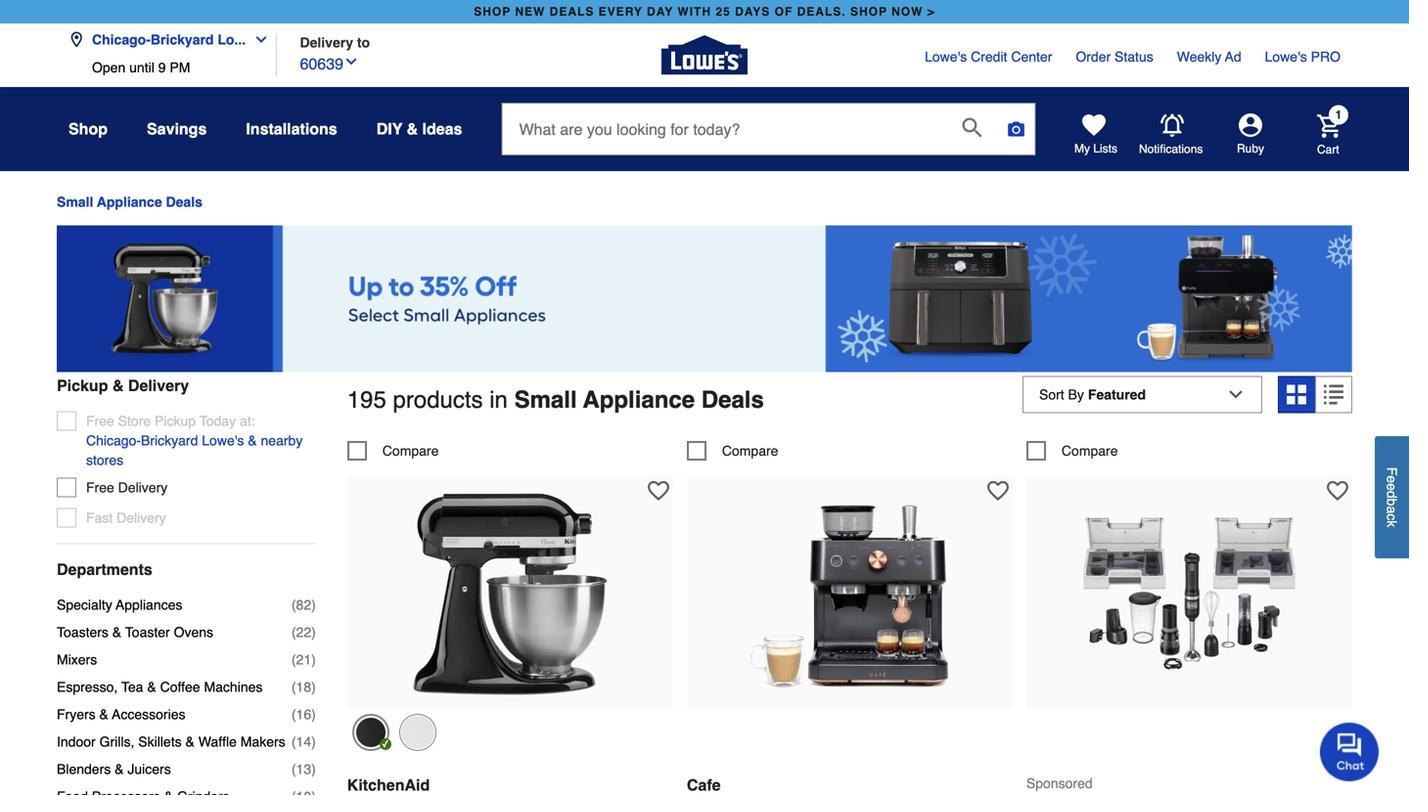 Task type: vqa. For each thing, say whether or not it's contained in the screenshot.
1
yes



Task type: describe. For each thing, give the bounding box(es) containing it.
lowe's for lowe's credit center
[[925, 49, 968, 65]]

18
[[296, 680, 311, 695]]

indoor
[[57, 735, 96, 750]]

fast
[[86, 510, 113, 526]]

ideas
[[423, 120, 463, 138]]

( for 13
[[292, 762, 296, 778]]

days
[[735, 5, 771, 19]]

free for free delivery
[[86, 480, 114, 496]]

cart
[[1318, 143, 1340, 156]]

waffle
[[198, 735, 237, 750]]

ad
[[1226, 49, 1242, 65]]

center
[[1012, 49, 1053, 65]]

& inside chicago-brickyard lowe's & nearby stores
[[248, 433, 257, 449]]

free delivery
[[86, 480, 168, 496]]

my lists
[[1075, 142, 1118, 156]]

f e e d b a c k button
[[1376, 437, 1410, 559]]

kitchenaid link
[[347, 777, 673, 796]]

d
[[1385, 491, 1401, 499]]

pro
[[1312, 49, 1341, 65]]

( 18 )
[[292, 680, 316, 695]]

) for ( 21 )
[[311, 652, 316, 668]]

chicago-brickyard lowe's & nearby stores
[[86, 433, 303, 468]]

brickyard for lo...
[[151, 32, 214, 47]]

grills,
[[99, 735, 134, 750]]

diy & ideas button
[[377, 112, 463, 147]]

delivery up 'free store pickup today at:'
[[128, 377, 189, 395]]

5013944233 element
[[1027, 442, 1119, 461]]

delivery to
[[300, 35, 370, 50]]

location image
[[69, 32, 84, 47]]

chat invite button image
[[1321, 723, 1380, 782]]

k
[[1385, 521, 1401, 528]]

now
[[892, 5, 924, 19]]

black image
[[352, 715, 389, 752]]

fryers
[[57, 707, 96, 723]]

products
[[393, 387, 483, 413]]

shop
[[69, 120, 108, 138]]

a
[[1385, 506, 1401, 514]]

status
[[1115, 49, 1154, 65]]

juicers
[[128, 762, 171, 778]]

lowe's credit center link
[[925, 47, 1053, 67]]

makers
[[241, 735, 286, 750]]

0 vertical spatial small
[[57, 194, 93, 210]]

) for ( 13 )
[[311, 762, 316, 778]]

free for free store pickup today at:
[[86, 413, 114, 429]]

& right fryers
[[99, 707, 109, 723]]

specialty
[[57, 598, 112, 613]]

to
[[357, 35, 370, 50]]

5013711587 element
[[347, 442, 439, 461]]

& right tea
[[147, 680, 156, 695]]

( for 16
[[292, 707, 296, 723]]

fast delivery
[[86, 510, 166, 526]]

toaster
[[125, 625, 170, 641]]

( 82 )
[[292, 598, 316, 613]]

kitchenaid
[[347, 777, 430, 795]]

machines
[[204, 680, 263, 695]]

lowe's home improvement notification center image
[[1161, 114, 1185, 137]]

1 horizontal spatial deals
[[702, 387, 764, 413]]

chicago- for chicago-brickyard lo...
[[92, 32, 151, 47]]

lowe's for lowe's pro
[[1266, 49, 1308, 65]]

day
[[647, 5, 674, 19]]

installations button
[[246, 112, 337, 147]]

stores
[[86, 453, 123, 468]]

0 horizontal spatial pickup
[[57, 377, 108, 395]]

compare for 5014567101 element
[[722, 444, 779, 459]]

9
[[158, 60, 166, 75]]

0 vertical spatial deals
[[166, 194, 203, 210]]

of
[[775, 5, 793, 19]]

cafe bellissimo stainless steel semi automatic programmable espresso machine image
[[743, 487, 958, 702]]

open until 9 pm
[[92, 60, 190, 75]]

coffee
[[160, 680, 200, 695]]

lowe's home improvement logo image
[[662, 12, 748, 98]]

weekly ad link
[[1178, 47, 1242, 67]]

toasters
[[57, 625, 109, 641]]

order status link
[[1076, 47, 1154, 67]]

& inside "button"
[[407, 120, 418, 138]]

2 shop from the left
[[851, 5, 888, 19]]

cafe link
[[687, 777, 1013, 796]]

new
[[515, 5, 546, 19]]

ovens
[[174, 625, 213, 641]]

weekly ad
[[1178, 49, 1242, 65]]

delivery down free delivery
[[117, 510, 166, 526]]

lowe's credit center
[[925, 49, 1053, 65]]

blenders & juicers
[[57, 762, 171, 778]]

5014567101 element
[[687, 442, 779, 461]]

delivery up fast delivery
[[118, 480, 168, 496]]

1
[[1336, 108, 1343, 122]]

( for 21
[[292, 652, 296, 668]]

195 products in small appliance deals
[[347, 387, 764, 413]]

chicago- for chicago-brickyard lowe's & nearby stores
[[86, 433, 141, 449]]

my lists link
[[1075, 114, 1118, 157]]

black+decker 6-in-1 5-speed black 220-watt immersion blender with accessory jar image
[[1082, 487, 1298, 702]]

store
[[118, 413, 151, 429]]

lowe's home improvement lists image
[[1083, 114, 1106, 137]]

) for ( 18 )
[[311, 680, 316, 695]]

appliances
[[116, 598, 183, 613]]

& up store
[[113, 377, 124, 395]]

6 ) from the top
[[311, 735, 316, 750]]

order
[[1076, 49, 1111, 65]]

) for ( 16 )
[[311, 707, 316, 723]]

c
[[1385, 514, 1401, 521]]

chicago-brickyard lo...
[[92, 32, 246, 47]]

small appliance deals
[[57, 194, 203, 210]]

search image
[[963, 118, 982, 137]]

lowe's home improvement cart image
[[1318, 114, 1341, 138]]

delivery up 60639
[[300, 35, 353, 50]]

cafe
[[687, 777, 721, 795]]

diy
[[377, 120, 403, 138]]



Task type: locate. For each thing, give the bounding box(es) containing it.
compare for 5013711587 element
[[383, 444, 439, 459]]

&
[[407, 120, 418, 138], [113, 377, 124, 395], [248, 433, 257, 449], [112, 625, 122, 641], [147, 680, 156, 695], [99, 707, 109, 723], [186, 735, 195, 750], [115, 762, 124, 778]]

5 ) from the top
[[311, 707, 316, 723]]

1 compare from the left
[[383, 444, 439, 459]]

lowe's pro link
[[1266, 47, 1341, 67]]

pickup & delivery
[[57, 377, 189, 395]]

3 heart outline image from the left
[[1327, 481, 1349, 502]]

b
[[1385, 499, 1401, 506]]

lowe's left credit
[[925, 49, 968, 65]]

1 vertical spatial pickup
[[155, 413, 196, 429]]

chicago- up stores
[[86, 433, 141, 449]]

) down 14
[[311, 762, 316, 778]]

1 vertical spatial appliance
[[583, 387, 695, 413]]

0 horizontal spatial lowe's
[[202, 433, 244, 449]]

shop new deals every day with 25 days of deals. shop now >
[[474, 5, 936, 19]]

( up ( 22 )
[[292, 598, 296, 613]]

( up 14
[[292, 707, 296, 723]]

until
[[129, 60, 155, 75]]

e up b
[[1385, 484, 1401, 491]]

compare inside 5013711587 element
[[383, 444, 439, 459]]

compare for 5013944233 "element"
[[1062, 444, 1119, 459]]

savings button
[[147, 112, 207, 147]]

( up the 18
[[292, 652, 296, 668]]

lowe's down today
[[202, 433, 244, 449]]

1 free from the top
[[86, 413, 114, 429]]

1 horizontal spatial heart outline image
[[988, 481, 1009, 502]]

small down shop 'button'
[[57, 194, 93, 210]]

grid view image
[[1287, 385, 1307, 405]]

0 horizontal spatial appliance
[[97, 194, 162, 210]]

) up ( 22 )
[[311, 598, 316, 613]]

free
[[86, 413, 114, 429], [86, 480, 114, 496]]

) down ( 82 )
[[311, 625, 316, 641]]

0 vertical spatial appliance
[[97, 194, 162, 210]]

chicago- inside chicago-brickyard lowe's & nearby stores
[[86, 433, 141, 449]]

1 horizontal spatial compare
[[722, 444, 779, 459]]

lowe's left pro
[[1266, 49, 1308, 65]]

0 horizontal spatial heart outline image
[[648, 481, 670, 502]]

deals
[[550, 5, 595, 19]]

my
[[1075, 142, 1091, 156]]

13
[[296, 762, 311, 778]]

shop left new
[[474, 5, 511, 19]]

ruby button
[[1204, 114, 1298, 157]]

& right 'diy'
[[407, 120, 418, 138]]

1 heart outline image from the left
[[648, 481, 670, 502]]

installations
[[246, 120, 337, 138]]

None search field
[[502, 103, 1036, 174]]

21
[[296, 652, 311, 668]]

& down at:
[[248, 433, 257, 449]]

( down 14
[[292, 762, 296, 778]]

6 ( from the top
[[292, 735, 296, 750]]

delivery
[[300, 35, 353, 50], [128, 377, 189, 395], [118, 480, 168, 496], [117, 510, 166, 526]]

3 ) from the top
[[311, 652, 316, 668]]

( down 21
[[292, 680, 296, 695]]

shop left the 'now'
[[851, 5, 888, 19]]

lists
[[1094, 142, 1118, 156]]

compare inside 5013944233 "element"
[[1062, 444, 1119, 459]]

tea
[[121, 680, 143, 695]]

0 vertical spatial chevron down image
[[246, 32, 269, 47]]

1 ) from the top
[[311, 598, 316, 613]]

3 compare from the left
[[1062, 444, 1119, 459]]

brickyard for lowe's
[[141, 433, 198, 449]]

2 e from the top
[[1385, 484, 1401, 491]]

every
[[599, 5, 643, 19]]

& down specialty appliances
[[112, 625, 122, 641]]

chevron down image
[[246, 32, 269, 47], [344, 54, 359, 70]]

order status
[[1076, 49, 1154, 65]]

1 ( from the top
[[292, 598, 296, 613]]

1 vertical spatial deals
[[702, 387, 764, 413]]

2 compare from the left
[[722, 444, 779, 459]]

1 vertical spatial chevron down image
[[344, 54, 359, 70]]

4 ) from the top
[[311, 680, 316, 695]]

brickyard inside chicago-brickyard lowe's & nearby stores
[[141, 433, 198, 449]]

chicago-brickyard lo... button
[[69, 20, 277, 60]]

pickup up stores
[[57, 377, 108, 395]]

departments element
[[57, 560, 316, 580]]

in
[[490, 387, 508, 413]]

) up 13
[[311, 735, 316, 750]]

chevron down image down to
[[344, 54, 359, 70]]

free down stores
[[86, 480, 114, 496]]

60639
[[300, 55, 344, 73]]

) up the 18
[[311, 652, 316, 668]]

( 16 )
[[292, 707, 316, 723]]

today
[[200, 413, 236, 429]]

e up the d
[[1385, 476, 1401, 484]]

brickyard up pm
[[151, 32, 214, 47]]

2 ( from the top
[[292, 625, 296, 641]]

82
[[296, 598, 311, 613]]

heart outline image
[[648, 481, 670, 502], [988, 481, 1009, 502], [1327, 481, 1349, 502]]

1 vertical spatial chicago-
[[86, 433, 141, 449]]

& down the grills,
[[115, 762, 124, 778]]

lowe's inside chicago-brickyard lowe's & nearby stores
[[202, 433, 244, 449]]

1 horizontal spatial appliance
[[583, 387, 695, 413]]

credit
[[971, 49, 1008, 65]]

2 horizontal spatial compare
[[1062, 444, 1119, 459]]

0 horizontal spatial compare
[[383, 444, 439, 459]]

kitchenaid classic stand mixer 4.5-quart 10-speed black residential stand mixer image
[[403, 487, 618, 702]]

free left store
[[86, 413, 114, 429]]

0 horizontal spatial shop
[[474, 5, 511, 19]]

5 ( from the top
[[292, 707, 296, 723]]

195
[[347, 387, 387, 413]]

2 horizontal spatial heart outline image
[[1327, 481, 1349, 502]]

) up 14
[[311, 707, 316, 723]]

60639 button
[[300, 50, 359, 76]]

at:
[[240, 413, 255, 429]]

) for ( 22 )
[[311, 625, 316, 641]]

indoor grills, skillets & waffle makers ( 14 )
[[57, 735, 316, 750]]

pickup up chicago-brickyard lowe's & nearby stores
[[155, 413, 196, 429]]

(
[[292, 598, 296, 613], [292, 625, 296, 641], [292, 652, 296, 668], [292, 680, 296, 695], [292, 707, 296, 723], [292, 735, 296, 750], [292, 762, 296, 778]]

14
[[296, 735, 311, 750]]

f
[[1385, 468, 1401, 476]]

7 ) from the top
[[311, 762, 316, 778]]

mixers
[[57, 652, 97, 668]]

deals
[[166, 194, 203, 210], [702, 387, 764, 413]]

( for 82
[[292, 598, 296, 613]]

7 ( from the top
[[292, 762, 296, 778]]

) down 21
[[311, 680, 316, 695]]

diy & ideas
[[377, 120, 463, 138]]

lowe's pro
[[1266, 49, 1341, 65]]

lo...
[[218, 32, 246, 47]]

0 vertical spatial chicago-
[[92, 32, 151, 47]]

1 vertical spatial small
[[515, 387, 577, 413]]

chevron down image inside chicago-brickyard lo... button
[[246, 32, 269, 47]]

( 13 )
[[292, 762, 316, 778]]

16
[[296, 707, 311, 723]]

compare
[[383, 444, 439, 459], [722, 444, 779, 459], [1062, 444, 1119, 459]]

pm
[[170, 60, 190, 75]]

( 22 )
[[292, 625, 316, 641]]

compare inside 5014567101 element
[[722, 444, 779, 459]]

0 horizontal spatial small
[[57, 194, 93, 210]]

2 horizontal spatial lowe's
[[1266, 49, 1308, 65]]

deals up 5014567101 element
[[702, 387, 764, 413]]

open
[[92, 60, 126, 75]]

fryers & accessories
[[57, 707, 186, 723]]

savings
[[147, 120, 207, 138]]

shop button
[[69, 112, 108, 147]]

deals down 'savings' button
[[166, 194, 203, 210]]

0 horizontal spatial chevron down image
[[246, 32, 269, 47]]

2 heart outline image from the left
[[988, 481, 1009, 502]]

3 ( from the top
[[292, 652, 296, 668]]

( down ( 82 )
[[292, 625, 296, 641]]

& left waffle
[[186, 735, 195, 750]]

( up 13
[[292, 735, 296, 750]]

>
[[928, 5, 936, 19]]

weekly
[[1178, 49, 1222, 65]]

1 horizontal spatial shop
[[851, 5, 888, 19]]

espresso, tea & coffee machines
[[57, 680, 263, 695]]

ruby
[[1238, 142, 1265, 156]]

blenders
[[57, 762, 111, 778]]

1 vertical spatial free
[[86, 480, 114, 496]]

small appliance deals link
[[57, 194, 203, 210]]

skillets
[[138, 735, 182, 750]]

( for 18
[[292, 680, 296, 695]]

chevron down image inside 60639 button
[[344, 54, 359, 70]]

advertisement region
[[57, 226, 1353, 376]]

1 e from the top
[[1385, 476, 1401, 484]]

sponsored
[[1027, 777, 1093, 792]]

( for 22
[[292, 625, 296, 641]]

Search Query text field
[[503, 104, 947, 155]]

chicago- up open
[[92, 32, 151, 47]]

1 horizontal spatial pickup
[[155, 413, 196, 429]]

1 horizontal spatial lowe's
[[925, 49, 968, 65]]

25
[[716, 5, 731, 19]]

22
[[296, 625, 311, 641]]

0 horizontal spatial deals
[[166, 194, 203, 210]]

list view image
[[1325, 385, 1344, 405]]

accessories
[[112, 707, 186, 723]]

0 vertical spatial brickyard
[[151, 32, 214, 47]]

free store pickup today at:
[[86, 413, 255, 429]]

2 free from the top
[[86, 480, 114, 496]]

) for ( 82 )
[[311, 598, 316, 613]]

chicago-brickyard lowe's & nearby stores button
[[86, 431, 316, 470]]

chevron down image left delivery to
[[246, 32, 269, 47]]

small right in in the left of the page
[[515, 387, 577, 413]]

espresso,
[[57, 680, 118, 695]]

e
[[1385, 476, 1401, 484], [1385, 484, 1401, 491]]

4 ( from the top
[[292, 680, 296, 695]]

camera image
[[1007, 119, 1026, 139]]

1 horizontal spatial small
[[515, 387, 577, 413]]

)
[[311, 598, 316, 613], [311, 625, 316, 641], [311, 652, 316, 668], [311, 680, 316, 695], [311, 707, 316, 723], [311, 735, 316, 750], [311, 762, 316, 778]]

brickyard down 'free store pickup today at:'
[[141, 433, 198, 449]]

white image
[[399, 715, 436, 752]]

brickyard inside chicago-brickyard lo... button
[[151, 32, 214, 47]]

chicago-
[[92, 32, 151, 47], [86, 433, 141, 449]]

2 ) from the top
[[311, 625, 316, 641]]

1 vertical spatial brickyard
[[141, 433, 198, 449]]

1 shop from the left
[[474, 5, 511, 19]]

1 horizontal spatial chevron down image
[[344, 54, 359, 70]]

lowe's
[[925, 49, 968, 65], [1266, 49, 1308, 65], [202, 433, 244, 449]]

notifications
[[1140, 142, 1204, 156]]

0 vertical spatial pickup
[[57, 377, 108, 395]]

0 vertical spatial free
[[86, 413, 114, 429]]

shop new deals every day with 25 days of deals. shop now > link
[[470, 0, 940, 23]]



